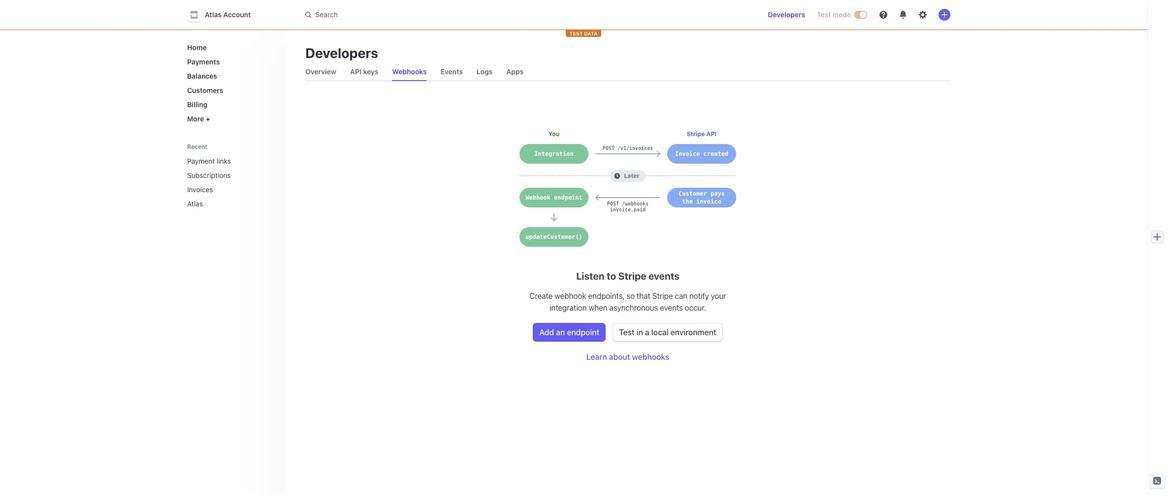 Task type: describe. For each thing, give the bounding box(es) containing it.
0 vertical spatial endpoint
[[554, 195, 583, 201]]

billing link
[[183, 97, 278, 113]]

your
[[711, 292, 726, 301]]

webhook
[[526, 195, 550, 201]]

an
[[556, 328, 565, 337]]

logs link
[[473, 65, 497, 79]]

add an endpoint button
[[534, 324, 605, 342]]

invoice
[[696, 198, 721, 205]]

events link
[[437, 65, 467, 79]]

webhooks
[[632, 353, 669, 362]]

that
[[637, 292, 650, 301]]

more
[[187, 115, 204, 123]]

can
[[675, 292, 687, 301]]

test
[[570, 31, 583, 36]]

invoices link
[[183, 182, 264, 198]]

test data
[[570, 31, 598, 36]]

post /webhooks invoice.paid
[[607, 201, 649, 213]]

create
[[530, 292, 553, 301]]

integration
[[550, 304, 587, 313]]

help image
[[880, 11, 887, 19]]

webhook endpoint
[[526, 195, 583, 201]]

test mode
[[817, 10, 851, 19]]

links
[[217, 157, 231, 165]]

overview
[[305, 67, 336, 76]]

payments link
[[183, 54, 278, 70]]

add an endpoint
[[539, 328, 599, 337]]

notify
[[689, 292, 709, 301]]

/v1/invoices
[[618, 146, 653, 151]]

0 vertical spatial stripe
[[687, 131, 705, 138]]

listen
[[576, 271, 605, 282]]

events inside create webhook endpoints, so that stripe can notify your integration when asynchronous events occur.
[[660, 304, 683, 313]]

customer
[[679, 191, 707, 197]]

atlas link
[[183, 196, 264, 212]]

integration
[[534, 151, 574, 158]]

created
[[704, 151, 728, 158]]

1 vertical spatial developers
[[305, 45, 378, 61]]

post /v1/invoices
[[603, 146, 653, 151]]

atlas account
[[205, 10, 251, 19]]

atlas for atlas
[[187, 200, 203, 208]]

stripe api
[[687, 131, 717, 138]]

settings image
[[919, 11, 927, 19]]

home
[[187, 43, 207, 52]]

apps
[[506, 67, 524, 76]]

the
[[682, 198, 693, 205]]

add
[[539, 328, 554, 337]]

apps link
[[502, 65, 527, 79]]

recent navigation links element
[[177, 139, 286, 212]]

test for test mode
[[817, 10, 831, 19]]

atlas for atlas account
[[205, 10, 222, 19]]

endpoint inside button
[[567, 328, 599, 337]]

webhooks
[[392, 67, 427, 76]]

account
[[223, 10, 251, 19]]

payment links link
[[183, 153, 264, 169]]

so
[[627, 292, 635, 301]]

keys
[[363, 67, 378, 76]]

endpoints,
[[588, 292, 625, 301]]

payment links
[[187, 157, 231, 165]]

you
[[549, 131, 560, 138]]

mode
[[833, 10, 851, 19]]

learn
[[586, 353, 607, 362]]

to
[[607, 271, 616, 282]]

customers link
[[183, 82, 278, 98]]

api keys
[[350, 67, 378, 76]]



Task type: locate. For each thing, give the bounding box(es) containing it.
0 vertical spatial post
[[603, 146, 615, 151]]

payment
[[187, 157, 215, 165]]

subscriptions link
[[183, 167, 264, 184]]

stripe up so
[[618, 271, 646, 282]]

pays
[[711, 191, 725, 197]]

stripe up invoice created
[[687, 131, 705, 138]]

environment
[[671, 328, 716, 337]]

1 horizontal spatial test
[[817, 10, 831, 19]]

developers left test mode
[[768, 10, 805, 19]]

0 vertical spatial developers
[[768, 10, 805, 19]]

1 horizontal spatial developers
[[768, 10, 805, 19]]

learn about webhooks link
[[586, 352, 669, 363]]

core navigation links element
[[183, 39, 278, 127]]

data
[[584, 31, 598, 36]]

endpoint
[[554, 195, 583, 201], [567, 328, 599, 337]]

stripe
[[687, 131, 705, 138], [618, 271, 646, 282], [652, 292, 673, 301]]

0 horizontal spatial test
[[619, 328, 635, 337]]

create webhook endpoints, so that stripe can notify your integration when asynchronous events occur.
[[530, 292, 726, 313]]

endpoint right webhook
[[554, 195, 583, 201]]

tab list
[[301, 63, 951, 81]]

1 vertical spatial events
[[660, 304, 683, 313]]

1 horizontal spatial stripe
[[652, 292, 673, 301]]

webhook
[[555, 292, 586, 301]]

1 vertical spatial post
[[607, 201, 619, 207]]

when
[[589, 304, 608, 313]]

invoice created
[[675, 151, 728, 158]]

in
[[637, 328, 643, 337]]

api up created at top right
[[706, 131, 717, 138]]

atlas inside button
[[205, 10, 222, 19]]

1 horizontal spatial api
[[706, 131, 717, 138]]

subscriptions
[[187, 171, 231, 180]]

atlas
[[205, 10, 222, 19], [187, 200, 203, 208]]

webhooks link
[[388, 65, 431, 79]]

billing
[[187, 100, 208, 109]]

local
[[651, 328, 669, 337]]

api keys link
[[346, 65, 382, 79]]

1 horizontal spatial atlas
[[205, 10, 222, 19]]

1 vertical spatial endpoint
[[567, 328, 599, 337]]

more +
[[187, 115, 210, 123]]

0 vertical spatial atlas
[[205, 10, 222, 19]]

Search text field
[[299, 6, 577, 24]]

stripe left can
[[652, 292, 673, 301]]

test left mode
[[817, 10, 831, 19]]

Search search field
[[299, 6, 577, 24]]

later
[[624, 172, 640, 180]]

2 vertical spatial stripe
[[652, 292, 673, 301]]

post for post /v1/invoices
[[603, 146, 615, 151]]

learn about webhooks
[[586, 353, 669, 362]]

overview link
[[301, 65, 340, 79]]

0 horizontal spatial stripe
[[618, 271, 646, 282]]

developers
[[768, 10, 805, 19], [305, 45, 378, 61]]

a
[[645, 328, 649, 337]]

updatecustomer()
[[526, 234, 583, 241]]

atlas inside recent element
[[187, 200, 203, 208]]

customer pays the invoice
[[679, 191, 725, 205]]

customers
[[187, 86, 223, 95]]

0 vertical spatial test
[[817, 10, 831, 19]]

recent
[[187, 143, 207, 151]]

atlas down invoices
[[187, 200, 203, 208]]

test in a local environment button
[[613, 324, 722, 342]]

1 vertical spatial test
[[619, 328, 635, 337]]

post left /v1/invoices
[[603, 146, 615, 151]]

stripe inside create webhook endpoints, so that stripe can notify your integration when asynchronous events occur.
[[652, 292, 673, 301]]

test inside button
[[619, 328, 635, 337]]

endpoint right an
[[567, 328, 599, 337]]

test in a local environment
[[619, 328, 716, 337]]

1 vertical spatial stripe
[[618, 271, 646, 282]]

invoice.paid
[[610, 207, 646, 213]]

test left in
[[619, 328, 635, 337]]

0 vertical spatial events
[[649, 271, 680, 282]]

test for test in a local environment
[[619, 328, 635, 337]]

balances
[[187, 72, 217, 80]]

events
[[649, 271, 680, 282], [660, 304, 683, 313]]

developers up overview
[[305, 45, 378, 61]]

0 vertical spatial api
[[350, 67, 361, 76]]

about
[[609, 353, 630, 362]]

listen to stripe events
[[576, 271, 680, 282]]

events
[[441, 67, 463, 76]]

payments
[[187, 58, 220, 66]]

test
[[817, 10, 831, 19], [619, 328, 635, 337]]

atlas left account
[[205, 10, 222, 19]]

events up can
[[649, 271, 680, 282]]

post for post /webhooks invoice.paid
[[607, 201, 619, 207]]

home link
[[183, 39, 278, 56]]

1 vertical spatial atlas
[[187, 200, 203, 208]]

invoices
[[187, 186, 213, 194]]

events down can
[[660, 304, 683, 313]]

developers link
[[764, 7, 809, 23]]

atlas account button
[[187, 8, 261, 22]]

0 horizontal spatial developers
[[305, 45, 378, 61]]

logs
[[477, 67, 493, 76]]

+
[[206, 115, 210, 123]]

post up "invoice.paid"
[[607, 201, 619, 207]]

recent element
[[177, 153, 286, 212]]

occur.
[[685, 304, 706, 313]]

/webhooks
[[622, 201, 649, 207]]

balances link
[[183, 68, 278, 84]]

developers inside developers link
[[768, 10, 805, 19]]

api
[[350, 67, 361, 76], [706, 131, 717, 138]]

invoice
[[675, 151, 700, 158]]

post inside post /webhooks invoice.paid
[[607, 201, 619, 207]]

post
[[603, 146, 615, 151], [607, 201, 619, 207]]

asynchronous
[[609, 304, 658, 313]]

api left keys
[[350, 67, 361, 76]]

0 horizontal spatial api
[[350, 67, 361, 76]]

0 horizontal spatial atlas
[[187, 200, 203, 208]]

tab list containing overview
[[301, 63, 951, 81]]

2 horizontal spatial stripe
[[687, 131, 705, 138]]

1 vertical spatial api
[[706, 131, 717, 138]]

search
[[315, 10, 338, 19]]



Task type: vqa. For each thing, say whether or not it's contained in the screenshot.
Get
no



